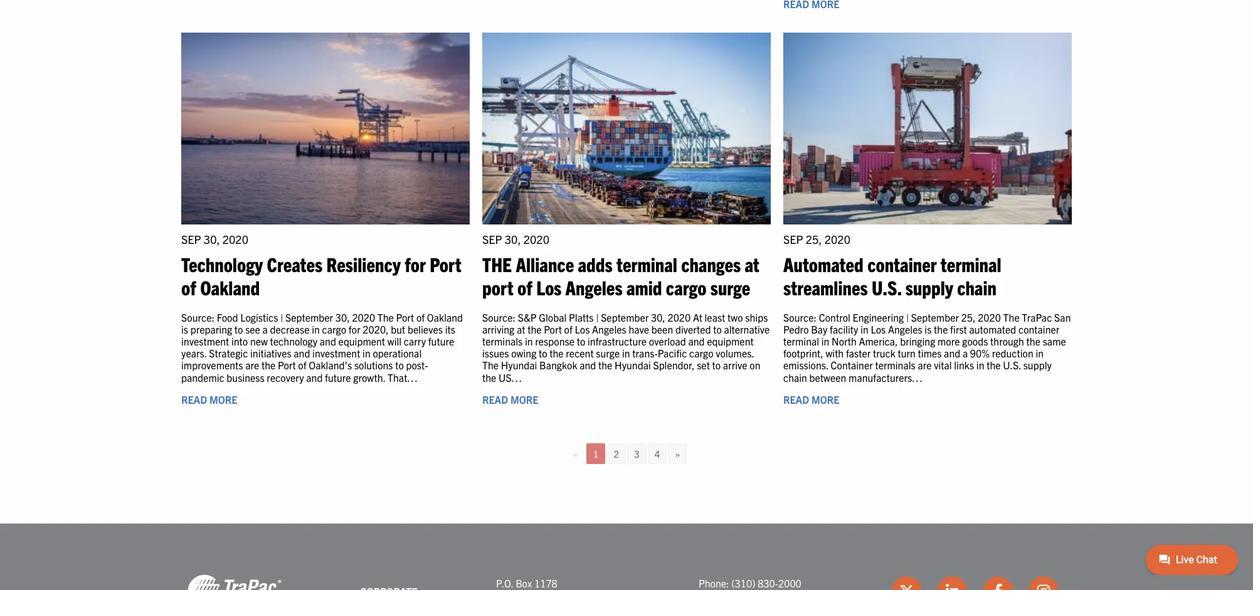 Task type: vqa. For each thing, say whether or not it's contained in the screenshot.
balance
no



Task type: locate. For each thing, give the bounding box(es) containing it.
technology
[[181, 252, 263, 276]]

| inside "source: control engineering | september 25, 2020 the trapac san pedro bay facility in los angeles is the first automated container terminal in north america, bringing more goods through the same footprint, with faster truck turn times and a 90% reduction in emissions. container terminals are vital links in the u.s. supply chain between manufacturers…"
[[906, 311, 909, 323]]

equipment up arrive
[[707, 335, 754, 347]]

0 horizontal spatial 25,
[[806, 232, 822, 247]]

investment up improvements
[[181, 335, 229, 347]]

(310)
[[731, 577, 755, 589]]

is inside source: food logistics | september 30, 2020 the port of oakland is preparing to see a decrease in cargo for 2020, but believes its investment into new technology and equipment will carry future years. strategic initiatives and investment in operational improvements are the port of oakland's solutions to post- pandemic business recovery and future growth. that…
[[181, 323, 188, 335]]

but
[[391, 323, 405, 335]]

september up the infrastructure
[[601, 311, 649, 323]]

25, up goods
[[961, 311, 976, 323]]

bay
[[811, 323, 827, 335]]

1 horizontal spatial supply
[[1023, 359, 1052, 371]]

at
[[693, 311, 702, 323]]

0 horizontal spatial read
[[181, 393, 207, 406]]

pacific
[[658, 347, 687, 359]]

read more for the alliance adds terminal changes at port of los angeles amid cargo surge
[[482, 393, 538, 406]]

1 vertical spatial oakland
[[427, 311, 463, 323]]

0 horizontal spatial |
[[280, 311, 283, 323]]

0 vertical spatial container
[[867, 252, 937, 276]]

2 horizontal spatial read more link
[[783, 393, 839, 406]]

0 horizontal spatial are
[[245, 359, 259, 371]]

port left the at top left
[[430, 252, 461, 276]]

1 horizontal spatial chain
[[957, 275, 997, 299]]

chain inside "source: control engineering | september 25, 2020 the trapac san pedro bay facility in los angeles is the first automated container terminal in north america, bringing more goods through the same footprint, with faster truck turn times and a 90% reduction in emissions. container terminals are vital links in the u.s. supply chain between manufacturers…"
[[783, 371, 807, 384]]

2020 up automated
[[824, 232, 850, 247]]

1 horizontal spatial hyundai
[[615, 359, 651, 371]]

1 horizontal spatial los
[[575, 323, 590, 335]]

container
[[867, 252, 937, 276], [1018, 323, 1059, 335]]

2020 left at
[[668, 311, 691, 323]]

3 sep from the left
[[783, 232, 803, 247]]

in
[[312, 323, 320, 335], [861, 323, 868, 335], [525, 335, 533, 347], [821, 335, 829, 347], [363, 347, 370, 359], [622, 347, 630, 359], [1036, 347, 1044, 359], [976, 359, 984, 371]]

at right changes
[[745, 252, 759, 276]]

1 equipment from the left
[[338, 335, 385, 347]]

footer
[[0, 524, 1253, 590]]

25, inside "source: control engineering | september 25, 2020 the trapac san pedro bay facility in los angeles is the first automated container terminal in north america, bringing more goods through the same footprint, with faster truck turn times and a 90% reduction in emissions. container terminals are vital links in the u.s. supply chain between manufacturers…"
[[961, 311, 976, 323]]

0 horizontal spatial read more link
[[181, 393, 237, 406]]

0 horizontal spatial is
[[181, 323, 188, 335]]

3 september from the left
[[911, 311, 959, 323]]

u.s. up engineering
[[872, 275, 901, 299]]

2 horizontal spatial terminal
[[941, 252, 1001, 276]]

preparing
[[190, 323, 232, 335]]

source: food logistics | september 30, 2020 the port of oakland is preparing to see a decrease in cargo for 2020, but believes its investment into new technology and equipment will carry future years. strategic initiatives and investment in operational improvements are the port of oakland's solutions to post- pandemic business recovery and future growth. that…
[[181, 311, 463, 384]]

more down us… at the left bottom of page
[[510, 393, 538, 406]]

read down pandemic
[[181, 393, 207, 406]]

is left more
[[925, 323, 932, 335]]

0 horizontal spatial terminal
[[617, 252, 677, 276]]

0 horizontal spatial for
[[349, 323, 360, 335]]

0 horizontal spatial september
[[285, 311, 333, 323]]

new
[[250, 335, 268, 347]]

0 vertical spatial chain
[[957, 275, 997, 299]]

2 horizontal spatial source:
[[783, 311, 817, 323]]

3 source: from the left
[[783, 311, 817, 323]]

post-
[[406, 359, 428, 371]]

read more inside technology creates resiliency for port of oakland article
[[181, 393, 237, 406]]

0 vertical spatial a
[[263, 323, 268, 335]]

port right s&p
[[544, 323, 562, 335]]

arriving
[[482, 323, 514, 335]]

0 vertical spatial terminals
[[482, 335, 523, 347]]

the alliance adds terminal changes at port of los angeles amid cargo surge
[[482, 252, 759, 299]]

oakland up food
[[200, 275, 260, 299]]

2 horizontal spatial read more
[[783, 393, 839, 406]]

2 read from the left
[[482, 393, 508, 406]]

1 vertical spatial 25,
[[961, 311, 976, 323]]

los
[[536, 275, 561, 299], [575, 323, 590, 335], [871, 323, 886, 335]]

2 horizontal spatial read
[[783, 393, 809, 406]]

equipment up solutions
[[338, 335, 385, 347]]

splendor,
[[653, 359, 695, 371]]

los up global
[[536, 275, 561, 299]]

chain down footprint,
[[783, 371, 807, 384]]

sep 30, 2020 for the
[[482, 232, 549, 247]]

1 horizontal spatial the
[[482, 359, 499, 371]]

more inside technology creates resiliency for port of oakland article
[[209, 393, 237, 406]]

oakland right but
[[427, 311, 463, 323]]

september inside "source: control engineering | september 25, 2020 the trapac san pedro bay facility in los angeles is the first automated container terminal in north america, bringing more goods through the same footprint, with faster truck turn times and a 90% reduction in emissions. container terminals are vital links in the u.s. supply chain between manufacturers…"
[[911, 311, 959, 323]]

read more link down between
[[783, 393, 839, 406]]

0 horizontal spatial sep 30, 2020
[[181, 232, 248, 247]]

source:
[[181, 311, 215, 323], [482, 311, 516, 323], [783, 311, 817, 323]]

more down pandemic
[[209, 393, 237, 406]]

sep inside technology creates resiliency for port of oakland article
[[181, 232, 201, 247]]

years.
[[181, 347, 207, 359]]

cargo down 'diverted'
[[689, 347, 713, 359]]

supply inside "source: control engineering | september 25, 2020 the trapac san pedro bay facility in los angeles is the first automated container terminal in north america, bringing more goods through the same footprint, with faster truck turn times and a 90% reduction in emissions. container terminals are vital links in the u.s. supply chain between manufacturers…"
[[1023, 359, 1052, 371]]

source: left s&p
[[482, 311, 516, 323]]

terminal
[[617, 252, 677, 276], [941, 252, 1001, 276], [783, 335, 819, 347]]

read more link inside automated container terminal streamlines u.s. supply chain article
[[783, 393, 839, 406]]

1 hyundai from the left
[[501, 359, 537, 371]]

decrease
[[270, 323, 310, 335]]

1 horizontal spatial read
[[482, 393, 508, 406]]

1 horizontal spatial sep
[[482, 232, 502, 247]]

0 vertical spatial future
[[428, 335, 454, 347]]

2 | from the left
[[596, 311, 599, 323]]

2020
[[222, 232, 248, 247], [523, 232, 549, 247], [824, 232, 850, 247], [352, 311, 375, 323], [668, 311, 691, 323], [978, 311, 1001, 323]]

1 source: from the left
[[181, 311, 215, 323]]

1 is from the left
[[181, 323, 188, 335]]

2 horizontal spatial los
[[871, 323, 886, 335]]

source: left control
[[783, 311, 817, 323]]

0 vertical spatial u.s.
[[872, 275, 901, 299]]

1 read more link from the left
[[181, 393, 237, 406]]

in left the trans-
[[622, 347, 630, 359]]

1 horizontal spatial future
[[428, 335, 454, 347]]

2 vertical spatial cargo
[[689, 347, 713, 359]]

angeles inside source: s&p global platts | september 30, 2020 at least two ships arriving at the port of los angeles have been diverted to alternative terminals in response to infrastructure overload and equipment issues owing to the recent surge in trans-pacific cargo volumes. the hyundai bangkok and the hyundai splendor, set to arrive on the us…
[[592, 323, 626, 335]]

s&p
[[518, 311, 537, 323]]

0 horizontal spatial future
[[325, 371, 351, 384]]

0 horizontal spatial oakland
[[200, 275, 260, 299]]

0 horizontal spatial a
[[263, 323, 268, 335]]

container up 'reduction'
[[1018, 323, 1059, 335]]

2 equipment from the left
[[707, 335, 754, 347]]

september for technology
[[285, 311, 333, 323]]

1 read more from the left
[[181, 393, 237, 406]]

a left 90%
[[963, 347, 968, 359]]

1 vertical spatial surge
[[596, 347, 620, 359]]

0 vertical spatial cargo
[[666, 275, 706, 299]]

supply up first
[[905, 275, 953, 299]]

read inside automated container terminal streamlines u.s. supply chain article
[[783, 393, 809, 406]]

september inside source: food logistics | september 30, 2020 the port of oakland is preparing to see a decrease in cargo for 2020, but believes its investment into new technology and equipment will carry future years. strategic initiatives and investment in operational improvements are the port of oakland's solutions to post- pandemic business recovery and future growth. that…
[[285, 311, 333, 323]]

read more link inside technology creates resiliency for port of oakland article
[[181, 393, 237, 406]]

3 read more from the left
[[783, 393, 839, 406]]

the inside "source: control engineering | september 25, 2020 the trapac san pedro bay facility in los angeles is the first automated container terminal in north america, bringing more goods through the same footprint, with faster truck turn times and a 90% reduction in emissions. container terminals are vital links in the u.s. supply chain between manufacturers…"
[[1003, 311, 1020, 323]]

sep 30, 2020
[[181, 232, 248, 247], [482, 232, 549, 247]]

to left two
[[713, 323, 722, 335]]

0 horizontal spatial sep
[[181, 232, 201, 247]]

pandemic
[[181, 371, 224, 384]]

a
[[263, 323, 268, 335], [963, 347, 968, 359]]

the left "recent"
[[550, 347, 564, 359]]

read down us… at the left bottom of page
[[482, 393, 508, 406]]

footprint,
[[783, 347, 823, 359]]

| right logistics
[[280, 311, 283, 323]]

«
[[573, 448, 578, 460]]

1 horizontal spatial september
[[601, 311, 649, 323]]

for right "resiliency"
[[405, 252, 426, 276]]

1 vertical spatial cargo
[[322, 323, 346, 335]]

terminals down america, on the bottom
[[875, 359, 915, 371]]

0 vertical spatial at
[[745, 252, 759, 276]]

of up preparing
[[181, 275, 196, 299]]

read down emissions. on the bottom of page
[[783, 393, 809, 406]]

oakland inside technology creates resiliency for port of oakland
[[200, 275, 260, 299]]

sep inside automated container terminal streamlines u.s. supply chain article
[[783, 232, 803, 247]]

3 | from the left
[[906, 311, 909, 323]]

terminal inside "source: control engineering | september 25, 2020 the trapac san pedro bay facility in los angeles is the first automated container terminal in north america, bringing more goods through the same footprint, with faster truck turn times and a 90% reduction in emissions. container terminals are vital links in the u.s. supply chain between manufacturers…"
[[783, 335, 819, 347]]

goods
[[962, 335, 988, 347]]

terminals inside "source: control engineering | september 25, 2020 the trapac san pedro bay facility in los angeles is the first automated container terminal in north america, bringing more goods through the same footprint, with faster truck turn times and a 90% reduction in emissions. container terminals are vital links in the u.s. supply chain between manufacturers…"
[[875, 359, 915, 371]]

los up truck
[[871, 323, 886, 335]]

september for automated
[[911, 311, 959, 323]]

1 sep 30, 2020 from the left
[[181, 232, 248, 247]]

oakland
[[200, 275, 260, 299], [427, 311, 463, 323]]

0 horizontal spatial chain
[[783, 371, 807, 384]]

resiliency
[[326, 252, 401, 276]]

0 horizontal spatial container
[[867, 252, 937, 276]]

2 more from the left
[[510, 393, 538, 406]]

sep 30, 2020 inside the alliance adds terminal changes at port of los angeles amid cargo surge article
[[482, 232, 549, 247]]

food
[[217, 311, 238, 323]]

2 hyundai from the left
[[615, 359, 651, 371]]

angeles
[[565, 275, 623, 299], [592, 323, 626, 335], [888, 323, 922, 335]]

supply inside automated container terminal streamlines u.s. supply chain
[[905, 275, 953, 299]]

1 read from the left
[[181, 393, 207, 406]]

1 horizontal spatial sep 30, 2020
[[482, 232, 549, 247]]

1 horizontal spatial a
[[963, 347, 968, 359]]

1 vertical spatial at
[[517, 323, 525, 335]]

1 vertical spatial u.s.
[[1003, 359, 1021, 371]]

more for technology creates resiliency for port of oakland
[[209, 393, 237, 406]]

read inside the alliance adds terminal changes at port of los angeles amid cargo surge article
[[482, 393, 508, 406]]

and right the times
[[944, 347, 960, 359]]

sep 30, 2020 up 'technology'
[[181, 232, 248, 247]]

are left vital
[[918, 359, 932, 371]]

0 horizontal spatial hyundai
[[501, 359, 537, 371]]

3 read more link from the left
[[783, 393, 839, 406]]

growth.
[[353, 371, 385, 384]]

angeles left have
[[592, 323, 626, 335]]

u.s.
[[872, 275, 901, 299], [1003, 359, 1021, 371]]

u.s. inside "source: control engineering | september 25, 2020 the trapac san pedro bay facility in los angeles is the first automated container terminal in north america, bringing more goods through the same footprint, with faster truck turn times and a 90% reduction in emissions. container terminals are vital links in the u.s. supply chain between manufacturers…"
[[1003, 359, 1021, 371]]

1 horizontal spatial are
[[918, 359, 932, 371]]

supply down same
[[1023, 359, 1052, 371]]

angeles up platts
[[565, 275, 623, 299]]

faster
[[846, 347, 871, 359]]

future
[[428, 335, 454, 347], [325, 371, 351, 384]]

0 horizontal spatial the
[[377, 311, 394, 323]]

1 horizontal spatial for
[[405, 252, 426, 276]]

amid
[[626, 275, 662, 299]]

1178
[[534, 577, 557, 589]]

1 horizontal spatial more
[[510, 393, 538, 406]]

footer containing p.o. box 1178
[[0, 524, 1253, 590]]

| inside source: food logistics | september 30, 2020 the port of oakland is preparing to see a decrease in cargo for 2020, but believes its investment into new technology and equipment will carry future years. strategic initiatives and investment in operational improvements are the port of oakland's solutions to post- pandemic business recovery and future growth. that…
[[280, 311, 283, 323]]

1 horizontal spatial equipment
[[707, 335, 754, 347]]

september up technology
[[285, 311, 333, 323]]

read for the alliance adds terminal changes at port of los angeles amid cargo surge
[[482, 393, 508, 406]]

read more
[[181, 393, 237, 406], [482, 393, 538, 406], [783, 393, 839, 406]]

1 horizontal spatial read more link
[[482, 393, 538, 406]]

3 read from the left
[[783, 393, 809, 406]]

1 horizontal spatial source:
[[482, 311, 516, 323]]

0 vertical spatial 25,
[[806, 232, 822, 247]]

30,
[[204, 232, 220, 247], [505, 232, 521, 247], [335, 311, 350, 323], [651, 311, 665, 323]]

read inside technology creates resiliency for port of oakland article
[[181, 393, 207, 406]]

source: inside source: food logistics | september 30, 2020 the port of oakland is preparing to see a decrease in cargo for 2020, but believes its investment into new technology and equipment will carry future years. strategic initiatives and investment in operational improvements are the port of oakland's solutions to post- pandemic business recovery and future growth. that…
[[181, 311, 215, 323]]

2 horizontal spatial september
[[911, 311, 959, 323]]

cargo up at
[[666, 275, 706, 299]]

owing
[[511, 347, 536, 359]]

1 horizontal spatial is
[[925, 323, 932, 335]]

for
[[405, 252, 426, 276], [349, 323, 360, 335]]

2020 inside source: s&p global platts | september 30, 2020 at least two ships arriving at the port of los angeles have been diverted to alternative terminals in response to infrastructure overload and equipment issues owing to the recent surge in trans-pacific cargo volumes. the hyundai bangkok and the hyundai splendor, set to arrive on the us…
[[668, 311, 691, 323]]

surge up two
[[710, 275, 750, 299]]

the for resiliency
[[377, 311, 394, 323]]

3 more from the left
[[811, 393, 839, 406]]

sep up 'technology'
[[181, 232, 201, 247]]

america,
[[859, 335, 898, 347]]

1 horizontal spatial oakland
[[427, 311, 463, 323]]

0 horizontal spatial source:
[[181, 311, 215, 323]]

0 horizontal spatial surge
[[596, 347, 620, 359]]

same
[[1043, 335, 1066, 347]]

30, right have
[[651, 311, 665, 323]]

read more link down us… at the left bottom of page
[[482, 393, 538, 406]]

2 horizontal spatial |
[[906, 311, 909, 323]]

2 horizontal spatial the
[[1003, 311, 1020, 323]]

1 | from the left
[[280, 311, 283, 323]]

1 vertical spatial container
[[1018, 323, 1059, 335]]

read more inside the alliance adds terminal changes at port of los angeles amid cargo surge article
[[482, 393, 538, 406]]

source: inside source: s&p global platts | september 30, 2020 at least two ships arriving at the port of los angeles have been diverted to alternative terminals in response to infrastructure overload and equipment issues owing to the recent surge in trans-pacific cargo volumes. the hyundai bangkok and the hyundai splendor, set to arrive on the us…
[[482, 311, 516, 323]]

infrastructure
[[588, 335, 647, 347]]

1 horizontal spatial terminals
[[875, 359, 915, 371]]

of down technology
[[298, 359, 306, 371]]

los inside source: s&p global platts | september 30, 2020 at least two ships arriving at the port of los angeles have been diverted to alternative terminals in response to infrastructure overload and equipment issues owing to the recent surge in trans-pacific cargo volumes. the hyundai bangkok and the hyundai splendor, set to arrive on the us…
[[575, 323, 590, 335]]

read more down pandemic
[[181, 393, 237, 406]]

2 horizontal spatial sep
[[783, 232, 803, 247]]

source: left food
[[181, 311, 215, 323]]

angeles up turn
[[888, 323, 922, 335]]

the down new
[[261, 359, 276, 371]]

0 horizontal spatial at
[[517, 323, 525, 335]]

1 horizontal spatial |
[[596, 311, 599, 323]]

1 vertical spatial chain
[[783, 371, 807, 384]]

the inside source: food logistics | september 30, 2020 the port of oakland is preparing to see a decrease in cargo for 2020, but believes its investment into new technology and equipment will carry future years. strategic initiatives and investment in operational improvements are the port of oakland's solutions to post- pandemic business recovery and future growth. that…
[[261, 359, 276, 371]]

issues
[[482, 347, 509, 359]]

platts
[[569, 311, 594, 323]]

1 horizontal spatial 25,
[[961, 311, 976, 323]]

830-
[[758, 577, 778, 589]]

at right 'arriving'
[[517, 323, 525, 335]]

1
[[593, 448, 599, 460]]

0 vertical spatial surge
[[710, 275, 750, 299]]

oakland's
[[309, 359, 352, 371]]

2020 inside "source: control engineering | september 25, 2020 the trapac san pedro bay facility in los angeles is the first automated container terminal in north america, bringing more goods through the same footprint, with faster truck turn times and a 90% reduction in emissions. container terminals are vital links in the u.s. supply chain between manufacturers…"
[[978, 311, 1001, 323]]

1 horizontal spatial surge
[[710, 275, 750, 299]]

hyundai down the infrastructure
[[615, 359, 651, 371]]

equipment inside source: s&p global platts | september 30, 2020 at least two ships arriving at the port of los angeles have been diverted to alternative terminals in response to infrastructure overload and equipment issues owing to the recent surge in trans-pacific cargo volumes. the hyundai bangkok and the hyundai splendor, set to arrive on the us…
[[707, 335, 754, 347]]

read more inside automated container terminal streamlines u.s. supply chain article
[[783, 393, 839, 406]]

2 september from the left
[[601, 311, 649, 323]]

read more link inside the alliance adds terminal changes at port of los angeles amid cargo surge article
[[482, 393, 538, 406]]

1 vertical spatial a
[[963, 347, 968, 359]]

are
[[245, 359, 259, 371], [918, 359, 932, 371]]

2 read more link from the left
[[482, 393, 538, 406]]

2 source: from the left
[[482, 311, 516, 323]]

phone:
[[699, 577, 729, 589]]

30, inside source: s&p global platts | september 30, 2020 at least two ships arriving at the port of los angeles have been diverted to alternative terminals in response to infrastructure overload and equipment issues owing to the recent surge in trans-pacific cargo volumes. the hyundai bangkok and the hyundai splendor, set to arrive on the us…
[[651, 311, 665, 323]]

1 horizontal spatial u.s.
[[1003, 359, 1021, 371]]

2 sep 30, 2020 from the left
[[482, 232, 549, 247]]

2020 inside source: food logistics | september 30, 2020 the port of oakland is preparing to see a decrease in cargo for 2020, but believes its investment into new technology and equipment will carry future years. strategic initiatives and investment in operational improvements are the port of oakland's solutions to post- pandemic business recovery and future growth. that…
[[352, 311, 375, 323]]

cargo
[[666, 275, 706, 299], [322, 323, 346, 335], [689, 347, 713, 359]]

1 vertical spatial terminals
[[875, 359, 915, 371]]

automated
[[783, 252, 864, 276]]

the left same
[[1026, 335, 1040, 347]]

more for the alliance adds terminal changes at port of los angeles amid cargo surge
[[510, 393, 538, 406]]

sep for automated container terminal streamlines u.s. supply chain
[[783, 232, 803, 247]]

overload
[[649, 335, 686, 347]]

0 vertical spatial supply
[[905, 275, 953, 299]]

sep inside the alliance adds terminal changes at port of los angeles amid cargo surge article
[[482, 232, 502, 247]]

1 vertical spatial for
[[349, 323, 360, 335]]

more down between
[[811, 393, 839, 406]]

of up carry
[[416, 311, 425, 323]]

read more down us… at the left bottom of page
[[482, 393, 538, 406]]

2 is from the left
[[925, 323, 932, 335]]

the
[[377, 311, 394, 323], [1003, 311, 1020, 323], [482, 359, 499, 371]]

0 vertical spatial for
[[405, 252, 426, 276]]

is
[[181, 323, 188, 335], [925, 323, 932, 335]]

0 vertical spatial oakland
[[200, 275, 260, 299]]

1 more from the left
[[209, 393, 237, 406]]

read more for technology creates resiliency for port of oakland
[[181, 393, 237, 406]]

terminals
[[482, 335, 523, 347], [875, 359, 915, 371]]

september
[[285, 311, 333, 323], [601, 311, 649, 323], [911, 311, 959, 323]]

2 horizontal spatial more
[[811, 393, 839, 406]]

more inside automated container terminal streamlines u.s. supply chain article
[[811, 393, 839, 406]]

cargo up oakland's
[[322, 323, 346, 335]]

0 horizontal spatial equipment
[[338, 335, 385, 347]]

1 vertical spatial supply
[[1023, 359, 1052, 371]]

to left post-
[[395, 359, 404, 371]]

1 september from the left
[[285, 311, 333, 323]]

set
[[697, 359, 710, 371]]

angeles inside the alliance adds terminal changes at port of los angeles amid cargo surge
[[565, 275, 623, 299]]

30, up the at top left
[[505, 232, 521, 247]]

for left 2020,
[[349, 323, 360, 335]]

in down s&p
[[525, 335, 533, 347]]

25, up automated
[[806, 232, 822, 247]]

sep for the alliance adds terminal changes at port of los angeles amid cargo surge
[[482, 232, 502, 247]]

sep 30, 2020 up the at top left
[[482, 232, 549, 247]]

the inside source: food logistics | september 30, 2020 the port of oakland is preparing to see a decrease in cargo for 2020, but believes its investment into new technology and equipment will carry future years. strategic initiatives and investment in operational improvements are the port of oakland's solutions to post- pandemic business recovery and future growth. that…
[[377, 311, 394, 323]]

the up through
[[1003, 311, 1020, 323]]

port
[[430, 252, 461, 276], [396, 311, 414, 323], [544, 323, 562, 335], [278, 359, 296, 371]]

is up years. at left bottom
[[181, 323, 188, 335]]

surge right "recent"
[[596, 347, 620, 359]]

1 are from the left
[[245, 359, 259, 371]]

of right "port"
[[517, 275, 532, 299]]

hyundai left bangkok
[[501, 359, 537, 371]]

0 horizontal spatial supply
[[905, 275, 953, 299]]

north
[[832, 335, 857, 347]]

at
[[745, 252, 759, 276], [517, 323, 525, 335]]

and down decrease
[[294, 347, 310, 359]]

| inside source: s&p global platts | september 30, 2020 at least two ships arriving at the port of los angeles have been diverted to alternative terminals in response to infrastructure overload and equipment issues owing to the recent surge in trans-pacific cargo volumes. the hyundai bangkok and the hyundai splendor, set to arrive on the us…
[[596, 311, 599, 323]]

of
[[181, 275, 196, 299], [517, 275, 532, 299], [416, 311, 425, 323], [564, 323, 572, 335], [298, 359, 306, 371]]

2 are from the left
[[918, 359, 932, 371]]

»
[[675, 448, 680, 460]]

2 sep from the left
[[482, 232, 502, 247]]

and right bangkok
[[580, 359, 596, 371]]

photo of trapac los angeles image
[[482, 32, 771, 225]]

more
[[209, 393, 237, 406], [510, 393, 538, 406], [811, 393, 839, 406]]

2 read more from the left
[[482, 393, 538, 406]]

0 horizontal spatial terminals
[[482, 335, 523, 347]]

future right carry
[[428, 335, 454, 347]]

surge inside source: s&p global platts | september 30, 2020 at least two ships arriving at the port of los angeles have been diverted to alternative terminals in response to infrastructure overload and equipment issues owing to the recent surge in trans-pacific cargo volumes. the hyundai bangkok and the hyundai splendor, set to arrive on the us…
[[596, 347, 620, 359]]

a right see
[[263, 323, 268, 335]]

1 sep from the left
[[181, 232, 201, 247]]

least
[[705, 311, 725, 323]]

1 horizontal spatial at
[[745, 252, 759, 276]]

and
[[320, 335, 336, 347], [688, 335, 705, 347], [294, 347, 310, 359], [944, 347, 960, 359], [580, 359, 596, 371], [306, 371, 323, 384]]

more inside the alliance adds terminal changes at port of los angeles amid cargo surge article
[[510, 393, 538, 406]]

1 horizontal spatial terminal
[[783, 335, 819, 347]]

los up "recent"
[[575, 323, 590, 335]]

|
[[280, 311, 283, 323], [596, 311, 599, 323], [906, 311, 909, 323]]

more for automated container terminal streamlines u.s. supply chain
[[811, 393, 839, 406]]

| for automated
[[906, 311, 909, 323]]

u.s. inside automated container terminal streamlines u.s. supply chain
[[872, 275, 901, 299]]

terminals down s&p
[[482, 335, 523, 347]]

1 horizontal spatial read more
[[482, 393, 538, 406]]

automated
[[969, 323, 1016, 335]]

| up the "bringing"
[[906, 311, 909, 323]]

port down technology
[[278, 359, 296, 371]]

of inside technology creates resiliency for port of oakland
[[181, 275, 196, 299]]

to right set
[[712, 359, 721, 371]]

read more link
[[181, 393, 237, 406], [482, 393, 538, 406], [783, 393, 839, 406]]

container up engineering
[[867, 252, 937, 276]]

sep up the at top left
[[482, 232, 502, 247]]

1 horizontal spatial investment
[[312, 347, 360, 359]]

creates
[[267, 252, 323, 276]]

0 horizontal spatial u.s.
[[872, 275, 901, 299]]

sep 30, 2020 inside technology creates resiliency for port of oakland article
[[181, 232, 248, 247]]

the up will
[[377, 311, 394, 323]]

future left growth.
[[325, 371, 351, 384]]

1 horizontal spatial container
[[1018, 323, 1059, 335]]

0 horizontal spatial read more
[[181, 393, 237, 406]]

1 vertical spatial future
[[325, 371, 351, 384]]

0 horizontal spatial more
[[209, 393, 237, 406]]

september up more
[[911, 311, 959, 323]]

| for technology
[[280, 311, 283, 323]]

the up owing
[[528, 323, 542, 335]]

source: inside "source: control engineering | september 25, 2020 the trapac san pedro bay facility in los angeles is the first automated container terminal in north america, bringing more goods through the same footprint, with faster truck turn times and a 90% reduction in emissions. container terminals are vital links in the u.s. supply chain between manufacturers…"
[[783, 311, 817, 323]]

a inside source: food logistics | september 30, 2020 the port of oakland is preparing to see a decrease in cargo for 2020, but believes its investment into new technology and equipment will carry future years. strategic initiatives and investment in operational improvements are the port of oakland's solutions to post- pandemic business recovery and future growth. that…
[[263, 323, 268, 335]]

0 horizontal spatial los
[[536, 275, 561, 299]]



Task type: describe. For each thing, give the bounding box(es) containing it.
and up oakland's
[[320, 335, 336, 347]]

4
[[655, 448, 660, 460]]

alternative
[[724, 323, 770, 335]]

oakland inside source: food logistics | september 30, 2020 the port of oakland is preparing to see a decrease in cargo for 2020, but believes its investment into new technology and equipment will carry future years. strategic initiatives and investment in operational improvements are the port of oakland's solutions to post- pandemic business recovery and future growth. that…
[[427, 311, 463, 323]]

container
[[831, 359, 873, 371]]

source: control engineering | september 25, 2020 the trapac san pedro bay facility in los angeles is the first automated container terminal in north america, bringing more goods through the same footprint, with faster truck turn times and a 90% reduction in emissions. container terminals are vital links in the u.s. supply chain between manufacturers…
[[783, 311, 1071, 384]]

in right decrease
[[312, 323, 320, 335]]

port inside source: s&p global platts | september 30, 2020 at least two ships arriving at the port of los angeles have been diverted to alternative terminals in response to infrastructure overload and equipment issues owing to the recent surge in trans-pacific cargo volumes. the hyundai bangkok and the hyundai splendor, set to arrive on the us…
[[544, 323, 562, 335]]

will
[[387, 335, 401, 347]]

read more for automated container terminal streamlines u.s. supply chain
[[783, 393, 839, 406]]

the down the infrastructure
[[598, 359, 612, 371]]

and inside "source: control engineering | september 25, 2020 the trapac san pedro bay facility in los angeles is the first automated container terminal in north america, bringing more goods through the same footprint, with faster truck turn times and a 90% reduction in emissions. container terminals are vital links in the u.s. supply chain between manufacturers…"
[[944, 347, 960, 359]]

engineering
[[853, 311, 904, 323]]

arrive
[[723, 359, 747, 371]]

volumes.
[[716, 347, 754, 359]]

with
[[826, 347, 844, 359]]

terminal inside automated container terminal streamlines u.s. supply chain
[[941, 252, 1001, 276]]

2020 up 'technology'
[[222, 232, 248, 247]]

the left us… at the left bottom of page
[[482, 371, 496, 384]]

source: for the alliance adds terminal changes at port of los angeles amid cargo surge
[[482, 311, 516, 323]]

pedro
[[783, 323, 809, 335]]

times
[[918, 347, 942, 359]]

in right facility
[[861, 323, 868, 335]]

at inside source: s&p global platts | september 30, 2020 at least two ships arriving at the port of los angeles have been diverted to alternative terminals in response to infrastructure overload and equipment issues owing to the recent surge in trans-pacific cargo volumes. the hyundai bangkok and the hyundai splendor, set to arrive on the us…
[[517, 323, 525, 335]]

2020 up alliance at the top of the page
[[523, 232, 549, 247]]

sep for technology creates resiliency for port of oakland
[[181, 232, 201, 247]]

read more link for technology creates resiliency for port of oakland
[[181, 393, 237, 406]]

automated container terminal streamlines u.s. supply chain article
[[783, 32, 1072, 416]]

angeles inside "source: control engineering | september 25, 2020 the trapac san pedro bay facility in los angeles is the first automated container terminal in north america, bringing more goods through the same footprint, with faster truck turn times and a 90% reduction in emissions. container terminals are vital links in the u.s. supply chain between manufacturers…"
[[888, 323, 922, 335]]

recent
[[566, 347, 594, 359]]

to down platts
[[577, 335, 585, 347]]

30, inside source: food logistics | september 30, 2020 the port of oakland is preparing to see a decrease in cargo for 2020, but believes its investment into new technology and equipment will carry future years. strategic initiatives and investment in operational improvements are the port of oakland's solutions to post- pandemic business recovery and future growth. that…
[[335, 311, 350, 323]]

read for technology creates resiliency for port of oakland
[[181, 393, 207, 406]]

cargo inside source: food logistics | september 30, 2020 the port of oakland is preparing to see a decrease in cargo for 2020, but believes its investment into new technology and equipment will carry future years. strategic initiatives and investment in operational improvements are the port of oakland's solutions to post- pandemic business recovery and future growth. that…
[[322, 323, 346, 335]]

have
[[629, 323, 649, 335]]

los inside the alliance adds terminal changes at port of los angeles amid cargo surge
[[536, 275, 561, 299]]

trans-
[[632, 347, 658, 359]]

30, up 'technology'
[[204, 232, 220, 247]]

at inside the alliance adds terminal changes at port of los angeles amid cargo surge
[[745, 252, 759, 276]]

source: s&p global platts | september 30, 2020 at least two ships arriving at the port of los angeles have been diverted to alternative terminals in response to infrastructure overload and equipment issues owing to the recent surge in trans-pacific cargo volumes. the hyundai bangkok and the hyundai splendor, set to arrive on the us…
[[482, 311, 770, 384]]

equipment inside source: food logistics | september 30, 2020 the port of oakland is preparing to see a decrease in cargo for 2020, but believes its investment into new technology and equipment will carry future years. strategic initiatives and investment in operational improvements are the port of oakland's solutions to post- pandemic business recovery and future growth. that…
[[338, 335, 385, 347]]

is inside "source: control engineering | september 25, 2020 the trapac san pedro bay facility in los angeles is the first automated container terminal in north america, bringing more goods through the same footprint, with faster truck turn times and a 90% reduction in emissions. container terminals are vital links in the u.s. supply chain between manufacturers…"
[[925, 323, 932, 335]]

bringing
[[900, 335, 935, 347]]

are inside "source: control engineering | september 25, 2020 the trapac san pedro bay facility in los angeles is the first automated container terminal in north america, bringing more goods through the same footprint, with faster truck turn times and a 90% reduction in emissions. container terminals are vital links in the u.s. supply chain between manufacturers…"
[[918, 359, 932, 371]]

source: for technology creates resiliency for port of oakland
[[181, 311, 215, 323]]

technology creates resiliency for port of oakland article
[[181, 32, 470, 416]]

in right links
[[976, 359, 984, 371]]

in up growth.
[[363, 347, 370, 359]]

logistics
[[240, 311, 278, 323]]

container inside "source: control engineering | september 25, 2020 the trapac san pedro bay facility in los angeles is the first automated container terminal in north america, bringing more goods through the same footprint, with faster truck turn times and a 90% reduction in emissions. container terminals are vital links in the u.s. supply chain between manufacturers…"
[[1018, 323, 1059, 335]]

more
[[938, 335, 960, 347]]

port up carry
[[396, 311, 414, 323]]

diverted
[[675, 323, 711, 335]]

terminal inside the alliance adds terminal changes at port of los angeles amid cargo surge
[[617, 252, 677, 276]]

business
[[227, 371, 264, 384]]

read more link for the alliance adds terminal changes at port of los angeles amid cargo surge
[[482, 393, 538, 406]]

september inside source: s&p global platts | september 30, 2020 at least two ships arriving at the port of los angeles have been diverted to alternative terminals in response to infrastructure overload and equipment issues owing to the recent surge in trans-pacific cargo volumes. the hyundai bangkok and the hyundai splendor, set to arrive on the us…
[[601, 311, 649, 323]]

of inside the alliance adds terminal changes at port of los angeles amid cargo surge
[[517, 275, 532, 299]]

alliance
[[516, 252, 574, 276]]

cargo inside source: s&p global platts | september 30, 2020 at least two ships arriving at the port of los angeles have been diverted to alternative terminals in response to infrastructure overload and equipment issues owing to the recent surge in trans-pacific cargo volumes. the hyundai bangkok and the hyundai splendor, set to arrive on the us…
[[689, 347, 713, 359]]

facility
[[830, 323, 858, 335]]

port inside technology creates resiliency for port of oakland
[[430, 252, 461, 276]]

3
[[634, 448, 639, 460]]

and right recovery
[[306, 371, 323, 384]]

the left first
[[934, 323, 948, 335]]

terminals inside source: s&p global platts | september 30, 2020 at least two ships arriving at the port of los angeles have been diverted to alternative terminals in response to infrastructure overload and equipment issues owing to the recent surge in trans-pacific cargo volumes. the hyundai bangkok and the hyundai splendor, set to arrive on the us…
[[482, 335, 523, 347]]

to right owing
[[539, 347, 547, 359]]

2 link
[[607, 444, 626, 464]]

streamlines
[[783, 275, 868, 299]]

technology
[[270, 335, 317, 347]]

ships
[[745, 311, 768, 323]]

to left see
[[234, 323, 243, 335]]

changes
[[681, 252, 741, 276]]

the for terminal
[[1003, 311, 1020, 323]]

p.o.
[[496, 577, 513, 589]]

been
[[651, 323, 673, 335]]

source: for automated container terminal streamlines u.s. supply chain
[[783, 311, 817, 323]]

carry
[[404, 335, 426, 347]]

surge inside the alliance adds terminal changes at port of los angeles amid cargo surge
[[710, 275, 750, 299]]

first
[[950, 323, 967, 335]]

san
[[1054, 311, 1071, 323]]

» link
[[668, 444, 687, 464]]

us…
[[499, 371, 522, 384]]

p.o. box 1178
[[496, 577, 557, 589]]

port
[[482, 275, 513, 299]]

box
[[516, 577, 532, 589]]

« link
[[566, 444, 585, 464]]

los inside "source: control engineering | september 25, 2020 the trapac san pedro bay facility in los angeles is the first automated container terminal in north america, bringing more goods through the same footprint, with faster truck turn times and a 90% reduction in emissions. container terminals are vital links in the u.s. supply chain between manufacturers…"
[[871, 323, 886, 335]]

automated container terminal streamlines u.s. supply chain
[[783, 252, 1001, 299]]

chain inside automated container terminal streamlines u.s. supply chain
[[957, 275, 997, 299]]

adds
[[578, 252, 613, 276]]

for inside source: food logistics | september 30, 2020 the port of oakland is preparing to see a decrease in cargo for 2020, but believes its investment into new technology and equipment will carry future years. strategic initiatives and investment in operational improvements are the port of oakland's solutions to post- pandemic business recovery and future growth. that…
[[349, 323, 360, 335]]

for inside technology creates resiliency for port of oakland
[[405, 252, 426, 276]]

in left north
[[821, 335, 829, 347]]

sep 30, 2020 for technology
[[181, 232, 248, 247]]

between
[[809, 371, 846, 384]]

corporate image
[[188, 574, 282, 590]]

a inside "source: control engineering | september 25, 2020 the trapac san pedro bay facility in los angeles is the first automated container terminal in north america, bringing more goods through the same footprint, with faster truck turn times and a 90% reduction in emissions. container terminals are vital links in the u.s. supply chain between manufacturers…"
[[963, 347, 968, 359]]

the alliance adds terminal changes at port of los angeles amid cargo surge article
[[482, 32, 771, 416]]

bangkok
[[539, 359, 577, 371]]

its
[[445, 323, 455, 335]]

initiatives
[[250, 347, 291, 359]]

the inside source: s&p global platts | september 30, 2020 at least two ships arriving at the port of los angeles have been diverted to alternative terminals in response to infrastructure overload and equipment issues owing to the recent surge in trans-pacific cargo volumes. the hyundai bangkok and the hyundai splendor, set to arrive on the us…
[[482, 359, 499, 371]]

0 horizontal spatial investment
[[181, 335, 229, 347]]

links
[[954, 359, 974, 371]]

truck
[[873, 347, 895, 359]]

two
[[728, 311, 743, 323]]

control
[[819, 311, 850, 323]]

turn
[[898, 347, 916, 359]]

solutions
[[354, 359, 393, 371]]

technology creates resiliency for port of oakland
[[181, 252, 461, 299]]

3 link
[[627, 444, 646, 464]]

4 link
[[648, 444, 667, 464]]

global
[[539, 311, 566, 323]]

the down through
[[987, 359, 1001, 371]]

read more link for automated container terminal streamlines u.s. supply chain
[[783, 393, 839, 406]]

manufacturers…
[[849, 371, 922, 384]]

the
[[482, 252, 512, 276]]

cargo inside the alliance adds terminal changes at port of los angeles amid cargo surge
[[666, 275, 706, 299]]

see
[[245, 323, 260, 335]]

of inside source: s&p global platts | september 30, 2020 at least two ships arriving at the port of los angeles have been diverted to alternative terminals in response to infrastructure overload and equipment issues owing to the recent surge in trans-pacific cargo volumes. the hyundai bangkok and the hyundai splendor, set to arrive on the us…
[[564, 323, 572, 335]]

are inside source: food logistics | september 30, 2020 the port of oakland is preparing to see a decrease in cargo for 2020, but believes its investment into new technology and equipment will carry future years. strategic initiatives and investment in operational improvements are the port of oakland's solutions to post- pandemic business recovery and future growth. that…
[[245, 359, 259, 371]]

in right 'reduction'
[[1036, 347, 1044, 359]]

emissions.
[[783, 359, 828, 371]]

believes
[[408, 323, 443, 335]]

and down at
[[688, 335, 705, 347]]

1 link
[[586, 444, 605, 464]]

recovery
[[267, 371, 304, 384]]

container inside automated container terminal streamlines u.s. supply chain
[[867, 252, 937, 276]]

read for automated container terminal streamlines u.s. supply chain
[[783, 393, 809, 406]]

into
[[231, 335, 248, 347]]

sep 25, 2020
[[783, 232, 850, 247]]

vital
[[934, 359, 952, 371]]

that…
[[388, 371, 418, 384]]

on
[[750, 359, 760, 371]]

response
[[535, 335, 574, 347]]

through
[[990, 335, 1024, 347]]

trapac
[[1022, 311, 1052, 323]]



